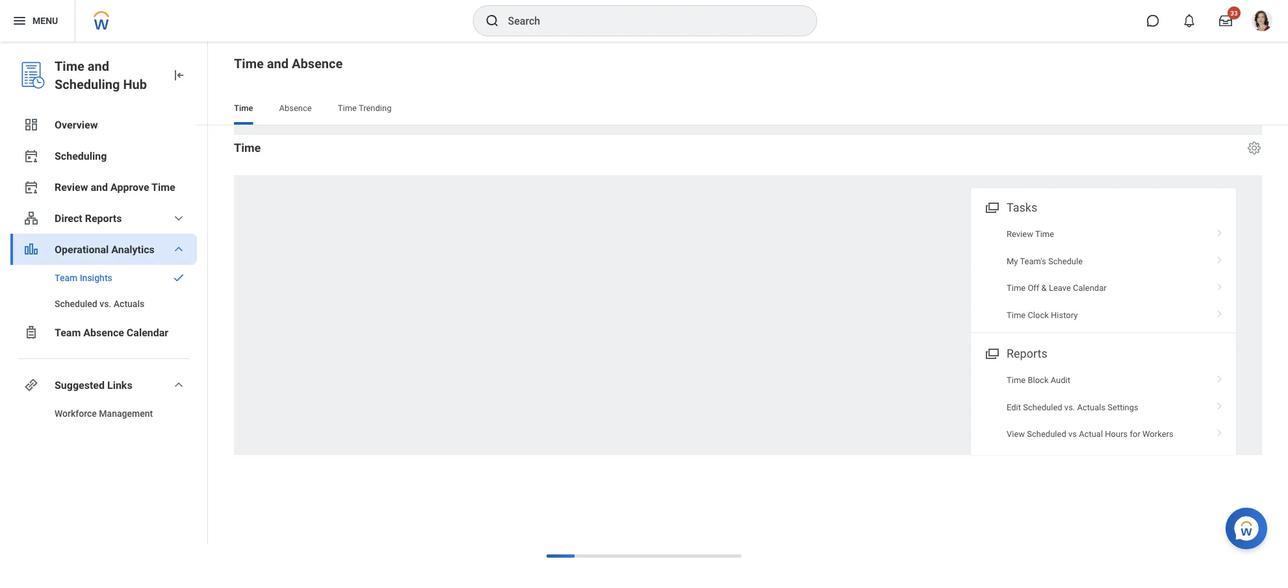 Task type: vqa. For each thing, say whether or not it's contained in the screenshot.
Opportunity Graph link
no



Task type: describe. For each thing, give the bounding box(es) containing it.
suggested
[[55, 379, 105, 392]]

direct
[[55, 212, 82, 225]]

time inside time and scheduling hub
[[55, 58, 84, 74]]

scheduled for edit
[[1023, 403, 1063, 412]]

1 vertical spatial absence
[[279, 103, 312, 113]]

chevron down small image for links
[[171, 378, 187, 393]]

direct reports button
[[10, 203, 197, 234]]

chevron right image inside review time link
[[1212, 225, 1228, 238]]

team absence calendar link
[[10, 317, 197, 348]]

chevron right image for time block audit
[[1212, 371, 1228, 384]]

search image
[[485, 13, 500, 29]]

workforce management link
[[10, 401, 197, 427]]

links
[[107, 379, 132, 392]]

33
[[1231, 9, 1238, 17]]

off
[[1028, 283, 1040, 293]]

time and absence
[[234, 56, 343, 71]]

view scheduled vs actual hours for workers link
[[971, 421, 1236, 448]]

scheduled vs. actuals
[[55, 299, 144, 309]]

chevron down small image for reports
[[171, 211, 187, 226]]

scheduling link
[[10, 140, 197, 172]]

calendar user solid image for review and approve time
[[23, 179, 39, 195]]

Search Workday  search field
[[508, 6, 790, 35]]

2 scheduling from the top
[[55, 150, 107, 162]]

menu group image
[[983, 344, 1000, 362]]

profile logan mcneil image
[[1252, 10, 1273, 34]]

team absence calendar
[[55, 327, 168, 339]]

clock
[[1028, 310, 1049, 320]]

time off & leave calendar link
[[971, 275, 1236, 302]]

trending
[[359, 103, 392, 113]]

chevron right image for calendar
[[1212, 279, 1228, 292]]

settings
[[1108, 403, 1139, 412]]

chart image
[[23, 242, 39, 257]]

scheduled for view
[[1027, 429, 1066, 439]]

vs. inside list
[[1065, 403, 1075, 412]]

menu group image
[[983, 198, 1000, 216]]

team insights link
[[10, 265, 197, 291]]

team's
[[1020, 256, 1046, 266]]

actual
[[1079, 429, 1103, 439]]

calendar inside navigation pane region
[[127, 327, 168, 339]]

suggested links
[[55, 379, 132, 392]]

direct reports
[[55, 212, 122, 225]]

review time link
[[971, 221, 1236, 248]]

list for tasks
[[971, 221, 1236, 329]]

time clock history
[[1007, 310, 1078, 320]]

hub
[[123, 77, 147, 92]]

team for team insights
[[55, 273, 77, 283]]

management
[[99, 409, 153, 419]]

view team image
[[23, 211, 39, 226]]

chevron right image for my team's schedule
[[1212, 252, 1228, 265]]

33 button
[[1212, 6, 1241, 35]]

approve
[[111, 181, 149, 193]]

view
[[1007, 429, 1025, 439]]

team for team absence calendar
[[55, 327, 81, 339]]

team insights
[[55, 273, 112, 283]]

vs. inside operational analytics element
[[100, 299, 111, 309]]

and for absence
[[267, 56, 289, 71]]

&
[[1042, 283, 1047, 293]]

configure this page image
[[1247, 140, 1262, 156]]

suggested links button
[[10, 370, 197, 401]]

schedule
[[1048, 256, 1083, 266]]



Task type: locate. For each thing, give the bounding box(es) containing it.
0 vertical spatial calendar
[[1073, 283, 1107, 293]]

operational analytics element
[[10, 265, 197, 317]]

workforce management
[[55, 409, 153, 419]]

hours
[[1105, 429, 1128, 439]]

chevron right image inside "my team's schedule" "link"
[[1212, 252, 1228, 265]]

tab list containing time
[[221, 94, 1275, 125]]

2 vertical spatial scheduled
[[1027, 429, 1066, 439]]

1 vertical spatial scheduled
[[1023, 403, 1063, 412]]

chevron right image
[[1212, 252, 1228, 265], [1212, 306, 1228, 319], [1212, 371, 1228, 384], [1212, 425, 1228, 438]]

chevron right image inside time clock history link
[[1212, 306, 1228, 319]]

list containing time block audit
[[971, 367, 1236, 448]]

2 chevron right image from the top
[[1212, 279, 1228, 292]]

scheduling inside time and scheduling hub
[[55, 77, 120, 92]]

absence inside navigation pane region
[[83, 327, 124, 339]]

scheduled down the time block audit
[[1023, 403, 1063, 412]]

analytics
[[111, 243, 155, 256]]

my team's schedule link
[[971, 248, 1236, 275]]

my team's schedule
[[1007, 256, 1083, 266]]

absence down time and absence
[[279, 103, 312, 113]]

scheduled inside operational analytics element
[[55, 299, 97, 309]]

0 horizontal spatial actuals
[[114, 299, 144, 309]]

history
[[1051, 310, 1078, 320]]

1 list from the top
[[971, 221, 1236, 329]]

chevron down small image inside suggested links dropdown button
[[171, 378, 187, 393]]

0 vertical spatial chevron right image
[[1212, 225, 1228, 238]]

chevron right image inside 'time off & leave calendar' link
[[1212, 279, 1228, 292]]

reports up block on the bottom of page
[[1007, 347, 1048, 361]]

chevron down small image inside operational analytics dropdown button
[[171, 242, 187, 257]]

1 chevron down small image from the top
[[171, 211, 187, 226]]

review inside navigation pane region
[[55, 181, 88, 193]]

menu
[[32, 15, 58, 26]]

actuals inside list
[[1077, 403, 1106, 412]]

1 vertical spatial vs.
[[1065, 403, 1075, 412]]

1 vertical spatial calendar
[[127, 327, 168, 339]]

team right task timeoff icon
[[55, 327, 81, 339]]

calendar user solid image up view team image
[[23, 179, 39, 195]]

navigation pane region
[[0, 42, 208, 571]]

chevron right image inside edit scheduled vs. actuals settings link
[[1212, 398, 1228, 411]]

review inside list
[[1007, 230, 1033, 239]]

1 horizontal spatial actuals
[[1077, 403, 1106, 412]]

time off & leave calendar
[[1007, 283, 1107, 293]]

operational analytics button
[[10, 234, 197, 265]]

chevron right image inside view scheduled vs actual hours for workers link
[[1212, 425, 1228, 438]]

0 vertical spatial review
[[55, 181, 88, 193]]

1 chevron right image from the top
[[1212, 225, 1228, 238]]

overview
[[55, 119, 98, 131]]

actuals up actual
[[1077, 403, 1106, 412]]

1 vertical spatial chevron right image
[[1212, 279, 1228, 292]]

0 vertical spatial team
[[55, 273, 77, 283]]

scheduling down 'overview'
[[55, 150, 107, 162]]

review up direct
[[55, 181, 88, 193]]

time and scheduling hub element
[[55, 57, 161, 94]]

task timeoff image
[[23, 325, 39, 341]]

3 chevron right image from the top
[[1212, 398, 1228, 411]]

0 horizontal spatial vs.
[[100, 299, 111, 309]]

block
[[1028, 376, 1049, 385]]

2 vertical spatial chevron down small image
[[171, 378, 187, 393]]

for
[[1130, 429, 1141, 439]]

menu button
[[0, 0, 75, 42]]

and inside review and approve time link
[[91, 181, 108, 193]]

0 vertical spatial chevron down small image
[[171, 211, 187, 226]]

time block audit link
[[971, 367, 1236, 394]]

chevron right image for settings
[[1212, 398, 1228, 411]]

0 horizontal spatial reports
[[85, 212, 122, 225]]

chevron down small image inside direct reports dropdown button
[[171, 211, 187, 226]]

reports
[[85, 212, 122, 225], [1007, 347, 1048, 361]]

team left the insights
[[55, 273, 77, 283]]

vs.
[[100, 299, 111, 309], [1065, 403, 1075, 412]]

1 horizontal spatial calendar
[[1073, 283, 1107, 293]]

1 horizontal spatial vs.
[[1065, 403, 1075, 412]]

reports down review and approve time link
[[85, 212, 122, 225]]

time
[[234, 56, 264, 71], [55, 58, 84, 74], [234, 103, 253, 113], [338, 103, 357, 113], [234, 141, 261, 155], [151, 181, 175, 193], [1035, 230, 1054, 239], [1007, 283, 1026, 293], [1007, 310, 1026, 320], [1007, 376, 1026, 385]]

0 vertical spatial calendar user solid image
[[23, 148, 39, 164]]

review and approve time
[[55, 181, 175, 193]]

scheduled down the team insights
[[55, 299, 97, 309]]

tasks
[[1007, 201, 1038, 215]]

calendar user solid image down dashboard image
[[23, 148, 39, 164]]

1 chevron right image from the top
[[1212, 252, 1228, 265]]

list for reports
[[971, 367, 1236, 448]]

workforce
[[55, 409, 97, 419]]

insights
[[80, 273, 112, 283]]

vs. up vs
[[1065, 403, 1075, 412]]

0 vertical spatial vs.
[[100, 299, 111, 309]]

notifications large image
[[1183, 14, 1196, 27]]

0 vertical spatial actuals
[[114, 299, 144, 309]]

chevron right image
[[1212, 225, 1228, 238], [1212, 279, 1228, 292], [1212, 398, 1228, 411]]

time block audit
[[1007, 376, 1071, 385]]

review
[[55, 181, 88, 193], [1007, 230, 1033, 239]]

overview link
[[10, 109, 197, 140]]

menu banner
[[0, 0, 1288, 42]]

edit scheduled vs. actuals settings link
[[971, 394, 1236, 421]]

time trending
[[338, 103, 392, 113]]

calendar user solid image inside review and approve time link
[[23, 179, 39, 195]]

1 vertical spatial review
[[1007, 230, 1033, 239]]

0 vertical spatial scheduling
[[55, 77, 120, 92]]

check image
[[171, 272, 187, 285]]

reports inside dropdown button
[[85, 212, 122, 225]]

1 horizontal spatial reports
[[1007, 347, 1048, 361]]

workers
[[1143, 429, 1174, 439]]

chevron right image for time clock history
[[1212, 306, 1228, 319]]

calendar user solid image inside scheduling link
[[23, 148, 39, 164]]

1 vertical spatial list
[[971, 367, 1236, 448]]

0 vertical spatial list
[[971, 221, 1236, 329]]

scheduled vs. actuals link
[[10, 291, 197, 317]]

leave
[[1049, 283, 1071, 293]]

justify image
[[12, 13, 27, 29]]

time clock history link
[[971, 302, 1236, 329]]

audit
[[1051, 376, 1071, 385]]

time and scheduling hub
[[55, 58, 147, 92]]

1 team from the top
[[55, 273, 77, 283]]

0 vertical spatial scheduled
[[55, 299, 97, 309]]

1 vertical spatial chevron down small image
[[171, 242, 187, 257]]

transformation import image
[[171, 68, 187, 83]]

team
[[55, 273, 77, 283], [55, 327, 81, 339]]

calendar
[[1073, 283, 1107, 293], [127, 327, 168, 339]]

1 vertical spatial team
[[55, 327, 81, 339]]

review and approve time link
[[10, 172, 197, 203]]

1 vertical spatial calendar user solid image
[[23, 179, 39, 195]]

1 vertical spatial reports
[[1007, 347, 1048, 361]]

actuals inside operational analytics element
[[114, 299, 144, 309]]

operational analytics
[[55, 243, 155, 256]]

scheduled
[[55, 299, 97, 309], [1023, 403, 1063, 412], [1027, 429, 1066, 439]]

review for review and approve time
[[55, 181, 88, 193]]

my
[[1007, 256, 1018, 266]]

0 horizontal spatial review
[[55, 181, 88, 193]]

scheduling up 'overview'
[[55, 77, 120, 92]]

actuals
[[114, 299, 144, 309], [1077, 403, 1106, 412]]

and for scheduling
[[88, 58, 109, 74]]

chevron right image inside time block audit link
[[1212, 371, 1228, 384]]

vs. down the team insights link
[[100, 299, 111, 309]]

vs
[[1069, 429, 1077, 439]]

calendar down the scheduled vs. actuals link
[[127, 327, 168, 339]]

1 vertical spatial scheduling
[[55, 150, 107, 162]]

2 team from the top
[[55, 327, 81, 339]]

list
[[971, 221, 1236, 329], [971, 367, 1236, 448]]

absence down the scheduled vs. actuals link
[[83, 327, 124, 339]]

tab list
[[221, 94, 1275, 125]]

4 chevron right image from the top
[[1212, 425, 1228, 438]]

actuals up team absence calendar
[[114, 299, 144, 309]]

chevron right image for view scheduled vs actual hours for workers
[[1212, 425, 1228, 438]]

and inside time and scheduling hub
[[88, 58, 109, 74]]

2 chevron down small image from the top
[[171, 242, 187, 257]]

edit scheduled vs. actuals settings
[[1007, 403, 1139, 412]]

operational
[[55, 243, 109, 256]]

1 calendar user solid image from the top
[[23, 148, 39, 164]]

calendar right leave
[[1073, 283, 1107, 293]]

inbox large image
[[1219, 14, 1232, 27]]

calendar inside list
[[1073, 283, 1107, 293]]

and
[[267, 56, 289, 71], [88, 58, 109, 74], [91, 181, 108, 193]]

list containing review time
[[971, 221, 1236, 329]]

2 vertical spatial chevron right image
[[1212, 398, 1228, 411]]

1 vertical spatial actuals
[[1077, 403, 1106, 412]]

absence
[[292, 56, 343, 71], [279, 103, 312, 113], [83, 327, 124, 339]]

scheduling
[[55, 77, 120, 92], [55, 150, 107, 162]]

0 vertical spatial absence
[[292, 56, 343, 71]]

0 horizontal spatial calendar
[[127, 327, 168, 339]]

2 calendar user solid image from the top
[[23, 179, 39, 195]]

link image
[[23, 378, 39, 393]]

chevron down small image for analytics
[[171, 242, 187, 257]]

calendar user solid image for scheduling
[[23, 148, 39, 164]]

chevron down small image
[[171, 211, 187, 226], [171, 242, 187, 257], [171, 378, 187, 393]]

review for review time
[[1007, 230, 1033, 239]]

2 chevron right image from the top
[[1212, 306, 1228, 319]]

scheduled left vs
[[1027, 429, 1066, 439]]

review time
[[1007, 230, 1054, 239]]

3 chevron right image from the top
[[1212, 371, 1228, 384]]

3 chevron down small image from the top
[[171, 378, 187, 393]]

and for approve
[[91, 181, 108, 193]]

review down tasks
[[1007, 230, 1033, 239]]

absence up time trending
[[292, 56, 343, 71]]

calendar user solid image
[[23, 148, 39, 164], [23, 179, 39, 195]]

0 vertical spatial reports
[[85, 212, 122, 225]]

edit
[[1007, 403, 1021, 412]]

2 vertical spatial absence
[[83, 327, 124, 339]]

1 horizontal spatial review
[[1007, 230, 1033, 239]]

2 list from the top
[[971, 367, 1236, 448]]

dashboard image
[[23, 117, 39, 133]]

team inside operational analytics element
[[55, 273, 77, 283]]

1 scheduling from the top
[[55, 77, 120, 92]]

view scheduled vs actual hours for workers
[[1007, 429, 1174, 439]]



